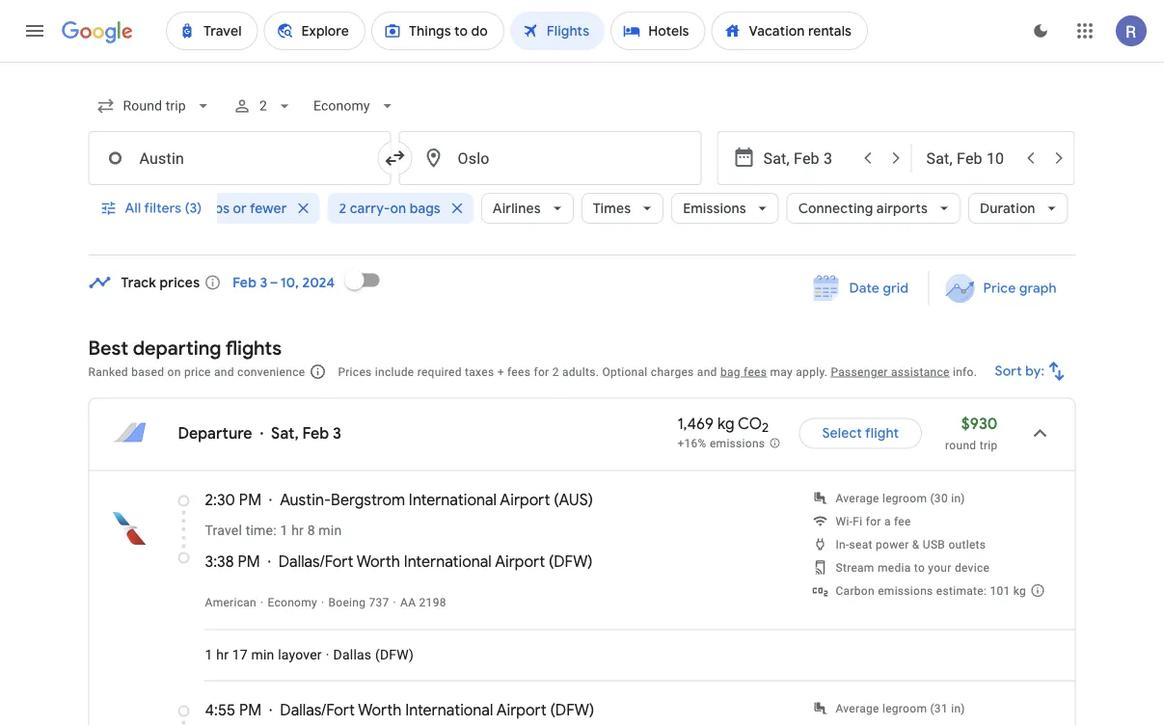 Task type: locate. For each thing, give the bounding box(es) containing it.
2 inside popup button
[[339, 200, 346, 217]]

0 horizontal spatial  image
[[260, 424, 263, 443]]

0 vertical spatial on
[[390, 200, 406, 217]]

0 vertical spatial  image
[[260, 424, 263, 443]]

dallas/fort down 8
[[279, 552, 354, 572]]

pm for 3:38 pm
[[238, 552, 260, 572]]

kg up +16% emissions
[[718, 414, 735, 434]]

pm right the 4:55
[[239, 700, 262, 720]]

0 horizontal spatial feb
[[233, 274, 257, 291]]

2 legroom from the top
[[883, 702, 927, 715]]

2 average from the top
[[836, 702, 880, 715]]

dallas/fort worth international airport ( dfw ) down dallas ( dfw ) on the bottom
[[280, 700, 595, 720]]

international up 2198 on the bottom left of page
[[404, 552, 492, 572]]

0 vertical spatial dfw
[[554, 552, 588, 572]]

hr left 8
[[291, 523, 304, 539]]

dfw for 4:55 pm
[[556, 700, 589, 720]]

1 vertical spatial legroom
[[883, 702, 927, 715]]

airlines
[[492, 200, 541, 217]]

device
[[955, 561, 990, 575]]

on inside 'best departing flights' main content
[[167, 365, 181, 379]]

1 horizontal spatial min
[[319, 523, 342, 539]]

fi
[[853, 515, 863, 528]]

legroom left (31
[[883, 702, 927, 715]]

1 vertical spatial on
[[167, 365, 181, 379]]

worth down dallas ( dfw ) on the bottom
[[358, 700, 402, 720]]

0 horizontal spatial fees
[[507, 365, 531, 379]]

sort
[[995, 363, 1023, 380]]

travel time: 1 hr 8 min
[[205, 523, 342, 539]]

0 vertical spatial in)
[[951, 492, 966, 505]]

swap origin and destination. image
[[384, 147, 407, 170]]

0 horizontal spatial for
[[534, 365, 549, 379]]

min right 8
[[319, 523, 342, 539]]

dallas/fort worth international airport ( dfw ) for 3:38 pm
[[279, 552, 593, 572]]

dallas/fort worth international airport ( dfw ) up 2198 on the bottom left of page
[[279, 552, 593, 572]]

emissions for carbon
[[878, 584, 934, 598]]

+
[[497, 365, 504, 379]]

1 horizontal spatial and
[[697, 365, 717, 379]]

on left price
[[167, 365, 181, 379]]

hr left 17
[[216, 647, 229, 663]]

in-seat power & usb outlets
[[836, 538, 986, 551]]

american
[[205, 596, 257, 609]]

in) right (30
[[951, 492, 966, 505]]

2 vertical spatial  image
[[326, 647, 330, 663]]

0 horizontal spatial on
[[167, 365, 181, 379]]

1 vertical spatial pm
[[238, 552, 260, 572]]

( for 4:55 pm
[[550, 700, 556, 720]]

emissions
[[710, 437, 765, 451], [878, 584, 934, 598]]

1 vertical spatial international
[[404, 552, 492, 572]]

2 in) from the top
[[951, 702, 966, 715]]

8
[[307, 523, 315, 539]]

dallas/fort for 3:38 pm
[[279, 552, 354, 572]]

in) for average legroom (31 in)
[[951, 702, 966, 715]]

pm right 2:30
[[239, 490, 262, 510]]

0 horizontal spatial min
[[251, 647, 275, 663]]

change appearance image
[[1018, 8, 1064, 54]]

convenience
[[237, 365, 305, 379]]

international right bergstrom
[[409, 490, 497, 510]]

( for 3:38 pm
[[549, 552, 554, 572]]

+16%
[[678, 437, 707, 451]]

main menu image
[[23, 19, 46, 42]]

and left bag
[[697, 365, 717, 379]]

loading results progress bar
[[0, 62, 1164, 66]]

average up fi on the right bottom
[[836, 492, 880, 505]]

None field
[[88, 89, 221, 123], [306, 89, 405, 123], [88, 89, 221, 123], [306, 89, 405, 123]]

2 carry-on bags
[[339, 200, 440, 217]]

2 vertical spatial airport
[[497, 700, 547, 720]]

2 vertical spatial international
[[405, 700, 493, 720]]

1 vertical spatial  image
[[393, 596, 397, 609]]

0 vertical spatial international
[[409, 490, 497, 510]]

None search field
[[88, 83, 1076, 256]]

select flight button
[[799, 411, 922, 457]]

0 horizontal spatial 1
[[205, 647, 213, 663]]

0 vertical spatial pm
[[239, 490, 262, 510]]

in) right (31
[[951, 702, 966, 715]]

min right 17
[[251, 647, 275, 663]]

time:
[[246, 523, 277, 539]]

track
[[121, 274, 156, 291]]

kg
[[718, 414, 735, 434], [1014, 584, 1027, 598]]

international down dallas ( dfw ) on the bottom
[[405, 700, 493, 720]]

flights
[[225, 336, 282, 360]]

2 vertical spatial pm
[[239, 700, 262, 720]]

0 horizontal spatial hr
[[216, 647, 229, 663]]

1 average from the top
[[836, 492, 880, 505]]

adults.
[[562, 365, 599, 379]]

1 vertical spatial for
[[866, 515, 881, 528]]

2 vertical spatial dfw
[[556, 700, 589, 720]]

dallas/fort
[[279, 552, 354, 572], [280, 700, 355, 720]]

emissions down 1,469 kg co 2
[[710, 437, 765, 451]]

1 vertical spatial kg
[[1014, 584, 1027, 598]]

dallas
[[333, 647, 372, 663]]

bag fees button
[[721, 365, 767, 379]]

1 horizontal spatial hr
[[291, 523, 304, 539]]

dallas ( dfw )
[[333, 647, 414, 663]]

ranked based on price and convenience
[[88, 365, 305, 379]]

flight
[[865, 425, 899, 442]]

feb left 3
[[303, 424, 329, 443]]

worth up 737
[[357, 552, 400, 572]]

times button
[[581, 185, 663, 232]]

)
[[588, 490, 593, 510], [588, 552, 593, 572], [409, 647, 414, 663], [589, 700, 595, 720]]

1,469 kg co 2
[[678, 414, 769, 436]]

bags
[[409, 200, 440, 217]]

on for based
[[167, 365, 181, 379]]

emissions
[[683, 200, 746, 217]]

fees right the +
[[507, 365, 531, 379]]

 image
[[260, 424, 263, 443], [393, 596, 397, 609], [326, 647, 330, 663]]

1 vertical spatial emissions
[[878, 584, 934, 598]]

learn more about tracked prices image
[[204, 274, 221, 291]]

0 vertical spatial airport
[[500, 490, 550, 510]]

1 vertical spatial airport
[[495, 552, 545, 572]]

carbon emissions estimate: 101 kilograms element
[[836, 584, 1027, 598]]

economy
[[268, 596, 317, 609]]

on left bags
[[390, 200, 406, 217]]

by:
[[1026, 363, 1045, 380]]

0 vertical spatial hr
[[291, 523, 304, 539]]

on inside popup button
[[390, 200, 406, 217]]

0 vertical spatial for
[[534, 365, 549, 379]]

co
[[738, 414, 762, 434]]

1 horizontal spatial  image
[[326, 647, 330, 663]]

average for average legroom (31 in)
[[836, 702, 880, 715]]

0 vertical spatial kg
[[718, 414, 735, 434]]

1 fees from the left
[[507, 365, 531, 379]]

1 horizontal spatial kg
[[1014, 584, 1027, 598]]

0 vertical spatial average
[[836, 492, 880, 505]]

aus
[[559, 490, 588, 510]]

sort by:
[[995, 363, 1045, 380]]

 image left sat,
[[260, 424, 263, 443]]

dfw
[[554, 552, 588, 572], [380, 647, 409, 663], [556, 700, 589, 720]]

usb
[[923, 538, 946, 551]]

trip
[[980, 438, 998, 452]]

&
[[913, 538, 920, 551]]

prices
[[338, 365, 372, 379]]

1 vertical spatial min
[[251, 647, 275, 663]]

0 vertical spatial emissions
[[710, 437, 765, 451]]

1 vertical spatial dallas/fort worth international airport ( dfw )
[[280, 700, 595, 720]]

grid
[[883, 280, 909, 297]]

international for 3:38 pm
[[404, 552, 492, 572]]

$930
[[962, 414, 998, 434]]

2:30 pm
[[205, 490, 262, 510]]

airlines button
[[481, 185, 573, 232]]

fees right bag
[[744, 365, 767, 379]]

travel
[[205, 523, 242, 539]]

min
[[319, 523, 342, 539], [251, 647, 275, 663]]

1 left 17
[[205, 647, 213, 663]]

1 vertical spatial worth
[[358, 700, 402, 720]]

airport for 3:38 pm
[[495, 552, 545, 572]]

0 horizontal spatial emissions
[[710, 437, 765, 451]]

0 horizontal spatial kg
[[718, 414, 735, 434]]

times
[[593, 200, 631, 217]]

find the best price region
[[88, 257, 1076, 321]]

pm right 3:38
[[238, 552, 260, 572]]

international for 4:55 pm
[[405, 700, 493, 720]]

feb right 'learn more about tracked prices' image
[[233, 274, 257, 291]]

1 horizontal spatial fees
[[744, 365, 767, 379]]

price
[[184, 365, 211, 379]]

0 horizontal spatial and
[[214, 365, 234, 379]]

1 horizontal spatial 1
[[280, 523, 288, 539]]

1 vertical spatial dallas/fort
[[280, 700, 355, 720]]

0 vertical spatial dallas/fort
[[279, 552, 354, 572]]

best departing flights
[[88, 336, 282, 360]]

pm for 2:30 pm
[[239, 490, 262, 510]]

1 vertical spatial feb
[[303, 424, 329, 443]]

in)
[[951, 492, 966, 505], [951, 702, 966, 715]]

1 vertical spatial dfw
[[380, 647, 409, 663]]

your
[[928, 561, 952, 575]]

wi-fi for a fee
[[836, 515, 911, 528]]

) for 3:38 pm
[[588, 552, 593, 572]]

1 vertical spatial in)
[[951, 702, 966, 715]]

None text field
[[88, 131, 391, 185], [399, 131, 702, 185], [88, 131, 391, 185], [399, 131, 702, 185]]

sort by: button
[[988, 348, 1076, 395]]

1 right time:
[[280, 523, 288, 539]]

for left adults. on the bottom of the page
[[534, 365, 549, 379]]

kg right 101
[[1014, 584, 1027, 598]]

1 horizontal spatial emissions
[[878, 584, 934, 598]]

dallas/fort for 4:55 pm
[[280, 700, 355, 720]]

1 in) from the top
[[951, 492, 966, 505]]

price
[[983, 280, 1016, 297]]

0 vertical spatial legroom
[[883, 492, 927, 505]]

legroom up fee
[[883, 492, 927, 505]]

best
[[88, 336, 128, 360]]

 image left aa
[[393, 596, 397, 609]]

1 horizontal spatial on
[[390, 200, 406, 217]]

airports
[[876, 200, 928, 217]]

dallas/fort down layover
[[280, 700, 355, 720]]

17
[[232, 647, 248, 663]]

( for 2:30 pm
[[554, 490, 559, 510]]

date grid
[[850, 280, 909, 297]]

0 vertical spatial worth
[[357, 552, 400, 572]]

average left (31
[[836, 702, 880, 715]]

worth for 3:38 pm
[[357, 552, 400, 572]]

may
[[770, 365, 793, 379]]

1 vertical spatial average
[[836, 702, 880, 715]]

emissions down stream media to your device
[[878, 584, 934, 598]]

seat
[[850, 538, 873, 551]]

aa 2198
[[400, 596, 446, 609]]

0 vertical spatial min
[[319, 523, 342, 539]]

0 vertical spatial feb
[[233, 274, 257, 291]]

0 vertical spatial dallas/fort worth international airport ( dfw )
[[279, 552, 593, 572]]

pm
[[239, 490, 262, 510], [238, 552, 260, 572], [239, 700, 262, 720]]

1 legroom from the top
[[883, 492, 927, 505]]

for left a
[[866, 515, 881, 528]]

 image left dallas
[[326, 647, 330, 663]]

stream media to your device
[[836, 561, 990, 575]]

connecting airports button
[[786, 185, 960, 232]]

learn more about ranking image
[[309, 363, 326, 381]]

layover
[[278, 647, 322, 663]]

average for average legroom (30 in)
[[836, 492, 880, 505]]

and right price
[[214, 365, 234, 379]]

hr
[[291, 523, 304, 539], [216, 647, 229, 663]]

passenger
[[831, 365, 888, 379]]

2 for 2 stops or fewer
[[183, 200, 191, 217]]

filters
[[144, 200, 182, 217]]



Task type: vqa. For each thing, say whether or not it's contained in the screenshot.
Track prices
yes



Task type: describe. For each thing, give the bounding box(es) containing it.
2 carry-on bags button
[[327, 185, 473, 232]]

international for 2:30 pm
[[409, 490, 497, 510]]

1 horizontal spatial for
[[866, 515, 881, 528]]

1 vertical spatial 1
[[205, 647, 213, 663]]

pm for 4:55 pm
[[239, 700, 262, 720]]

boeing
[[328, 596, 366, 609]]

0 vertical spatial 1
[[280, 523, 288, 539]]

emissions for +16%
[[710, 437, 765, 451]]

(31
[[930, 702, 948, 715]]

Departure time: 4:55 PM. text field
[[205, 700, 262, 720]]

charges
[[651, 365, 694, 379]]

feb inside the "find the best price" region
[[233, 274, 257, 291]]

1 horizontal spatial feb
[[303, 424, 329, 443]]

assistance
[[891, 365, 950, 379]]

carry-
[[349, 200, 390, 217]]

duration
[[980, 200, 1035, 217]]

bag
[[721, 365, 741, 379]]

2 stops or fewer button
[[172, 185, 319, 232]]

737
[[369, 596, 389, 609]]

round
[[946, 438, 977, 452]]

all
[[125, 200, 141, 217]]

carbon emissions estimate: 101 kg
[[836, 584, 1027, 598]]

2 for 2
[[259, 98, 267, 114]]

date
[[850, 280, 880, 297]]

based
[[131, 365, 164, 379]]

feb 3 – 10, 2024
[[233, 274, 335, 291]]

price graph button
[[933, 271, 1072, 306]]

connecting airports
[[798, 200, 928, 217]]

kg inside 1,469 kg co 2
[[718, 414, 735, 434]]

sat, feb 3
[[271, 424, 342, 443]]

boeing 737
[[328, 596, 389, 609]]

track prices
[[121, 274, 200, 291]]

carbon
[[836, 584, 875, 598]]

power
[[876, 538, 909, 551]]

emissions button
[[671, 185, 779, 232]]

dfw for 3:38 pm
[[554, 552, 588, 572]]

2 inside 1,469 kg co 2
[[762, 420, 769, 436]]

outlets
[[949, 538, 986, 551]]

average legroom (30 in)
[[836, 492, 966, 505]]

ranked
[[88, 365, 128, 379]]

3 – 10,
[[260, 274, 299, 291]]

(30
[[930, 492, 948, 505]]

sat,
[[271, 424, 299, 443]]

bergstrom
[[331, 490, 405, 510]]

1,469
[[678, 414, 714, 434]]

1 vertical spatial hr
[[216, 647, 229, 663]]

4:55
[[205, 700, 236, 720]]

stream
[[836, 561, 875, 575]]

on for carry-
[[390, 200, 406, 217]]

include
[[375, 365, 414, 379]]

1 and from the left
[[214, 365, 234, 379]]

) for 4:55 pm
[[589, 700, 595, 720]]

2198
[[419, 596, 446, 609]]

101
[[990, 584, 1011, 598]]

price graph
[[983, 280, 1057, 297]]

2 for 2 carry-on bags
[[339, 200, 346, 217]]

departing
[[133, 336, 221, 360]]

+16% emissions
[[678, 437, 765, 451]]

2 and from the left
[[697, 365, 717, 379]]

wi-
[[836, 515, 853, 528]]

date grid button
[[799, 271, 925, 306]]

airport for 4:55 pm
[[497, 700, 547, 720]]

a
[[885, 515, 891, 528]]

taxes
[[465, 365, 494, 379]]

$930 round trip
[[946, 414, 998, 452]]

fewer
[[249, 200, 287, 217]]

select flight
[[822, 425, 899, 442]]

departure
[[178, 424, 252, 443]]

best departing flights main content
[[88, 257, 1076, 726]]

dallas/fort worth international airport ( dfw ) for 4:55 pm
[[280, 700, 595, 720]]

2:30
[[205, 490, 235, 510]]

connecting
[[798, 200, 873, 217]]

optional
[[602, 365, 648, 379]]

duration button
[[968, 185, 1068, 232]]

passenger assistance button
[[831, 365, 950, 379]]

legroom for (31
[[883, 702, 927, 715]]

2 stops or fewer
[[183, 200, 287, 217]]

2 horizontal spatial  image
[[393, 596, 397, 609]]

stops
[[194, 200, 229, 217]]

Departure text field
[[764, 132, 852, 184]]

all filters (3) button
[[88, 185, 217, 232]]

worth for 4:55 pm
[[358, 700, 402, 720]]

2 button
[[225, 83, 302, 129]]

) for 2:30 pm
[[588, 490, 593, 510]]

Departure time: 2:30 PM. text field
[[205, 490, 262, 510]]

to
[[914, 561, 925, 575]]

media
[[878, 561, 911, 575]]

2024
[[303, 274, 335, 291]]

required
[[417, 365, 462, 379]]

2 fees from the left
[[744, 365, 767, 379]]

fee
[[894, 515, 911, 528]]

or
[[233, 200, 246, 217]]

3:38 pm
[[205, 552, 260, 572]]

none search field containing all filters (3)
[[88, 83, 1076, 256]]

(3)
[[185, 200, 202, 217]]

estimate:
[[937, 584, 987, 598]]

Return text field
[[927, 132, 1015, 184]]

Arrival time: 3:38 PM. text field
[[205, 552, 260, 572]]

in) for average legroom (30 in)
[[951, 492, 966, 505]]

airport for 2:30 pm
[[500, 490, 550, 510]]

1 hr 17 min layover
[[205, 647, 322, 663]]

930 US dollars text field
[[962, 414, 998, 434]]

austin-
[[280, 490, 331, 510]]

legroom for (30
[[883, 492, 927, 505]]



